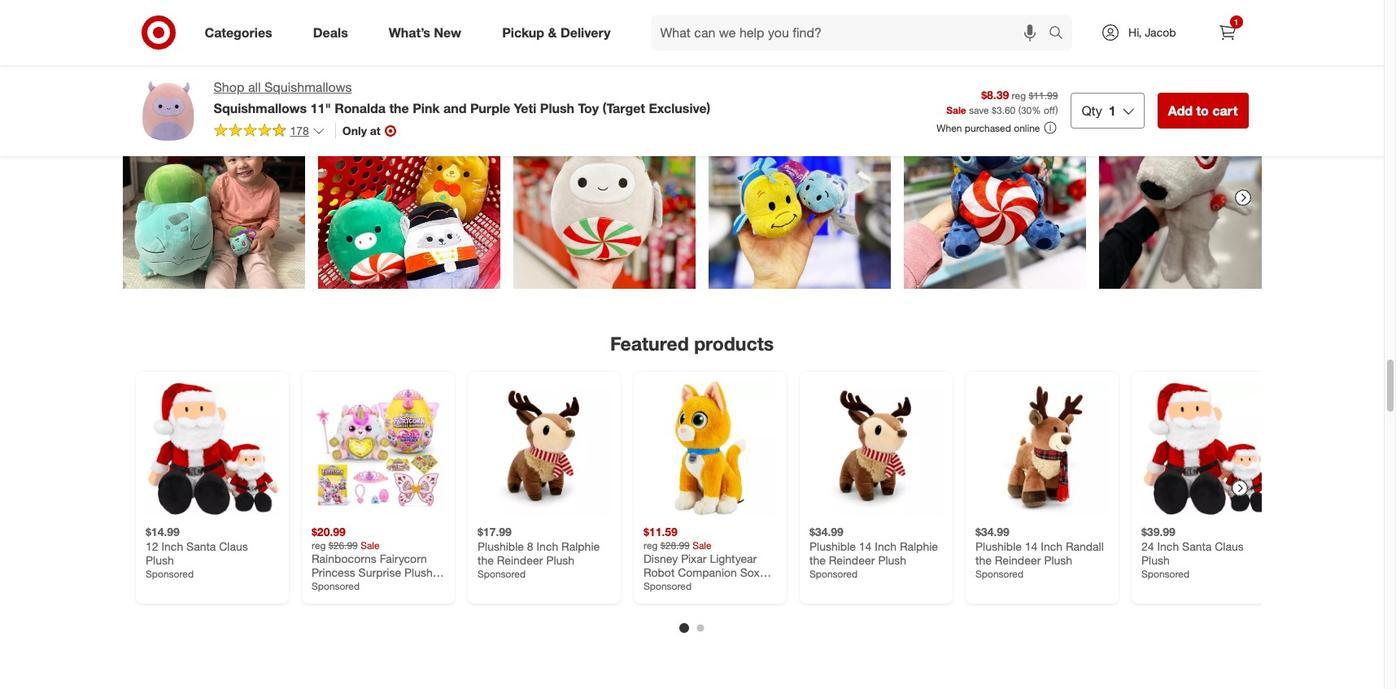 Task type: locate. For each thing, give the bounding box(es) containing it.
2 $34.99 from the left
[[975, 525, 1010, 539]]

$11.99
[[1029, 89, 1058, 101]]

1 right 'qty'
[[1109, 103, 1116, 119]]

1 right jacob
[[1234, 17, 1239, 27]]

inch inside the $34.99 plushible 14 inch randall the reindeer plush sponsored
[[1041, 539, 1063, 553]]

1 santa from the left
[[186, 539, 216, 553]]

plushible inside $34.99 plushible 14 inch ralphie the reindeer plush sponsored
[[809, 539, 856, 553]]

reg inside $11.59 reg $28.99 sale disney pixar lightyear robot companion sox plush
[[643, 539, 658, 551]]

0 horizontal spatial reg
[[311, 539, 326, 551]]

2 inch from the left
[[536, 539, 558, 553]]

sale for rainbocorns
[[360, 539, 379, 551]]

categories
[[205, 24, 272, 40]]

#targetstyle
[[636, 69, 748, 92]]

reg for $8.39
[[1012, 89, 1026, 101]]

2 ralphie from the left
[[900, 539, 938, 553]]

14
[[859, 539, 872, 553], [1025, 539, 1038, 553]]

ralphie inside "$17.99 plushible 8 inch ralphie the reindeer plush sponsored"
[[561, 539, 600, 553]]

exclusive)
[[649, 100, 711, 116]]

santa
[[186, 539, 216, 553], [1182, 539, 1212, 553]]

$34.99
[[809, 525, 843, 539], [975, 525, 1010, 539]]

rainbocorns fairycorn princess surprise plush by zuru image
[[311, 382, 445, 515]]

sale inside $11.59 reg $28.99 sale disney pixar lightyear robot companion sox plush
[[692, 539, 711, 551]]

0 horizontal spatial reindeer
[[497, 553, 543, 567]]

1 horizontal spatial santa
[[1182, 539, 1212, 553]]

$11.59
[[643, 525, 677, 539]]

reindeer
[[497, 553, 543, 567], [829, 553, 875, 567], [995, 553, 1041, 567]]

2 horizontal spatial plushible
[[975, 539, 1022, 553]]

squishmallows down all on the top left of page
[[214, 100, 307, 116]]

claus inside the $14.99 12 inch santa claus plush sponsored
[[219, 539, 248, 553]]

featured
[[610, 332, 689, 355]]

products
[[694, 332, 774, 355]]

categories link
[[191, 15, 293, 50]]

claus for 24 inch santa claus plush
[[1215, 539, 1244, 553]]

2 horizontal spatial user image by @ohtarget image
[[904, 107, 1086, 289]]

featured products
[[610, 332, 774, 355]]

1 inch from the left
[[161, 539, 183, 553]]

0 horizontal spatial sale
[[360, 539, 379, 551]]

pink
[[413, 100, 440, 116]]

sponsored
[[145, 568, 193, 580], [477, 568, 526, 580], [809, 568, 858, 580], [975, 568, 1024, 580], [1141, 568, 1190, 580], [311, 580, 359, 592], [643, 580, 692, 592]]

inch inside "$17.99 plushible 8 inch ralphie the reindeer plush sponsored"
[[536, 539, 558, 553]]

8
[[527, 539, 533, 553]]

0 horizontal spatial plushible
[[477, 539, 524, 553]]

$39.99 24 inch santa claus plush sponsored
[[1141, 525, 1244, 580]]

plush inside shop all squishmallows squishmallows 11" ronalda the pink and purple yeti plush toy (target exclusive)
[[540, 100, 575, 116]]

ralphie for plushible 14 inch ralphie the reindeer plush
[[900, 539, 938, 553]]

1 inside 1 link
[[1234, 17, 1239, 27]]

reg down $20.99 at left bottom
[[311, 539, 326, 551]]

plushible for plushible 14 inch randall the reindeer plush
[[975, 539, 1022, 553]]

santa right 24 at the right bottom
[[1182, 539, 1212, 553]]

disney pixar lightyear robot companion sox plush image
[[643, 382, 777, 515]]

the inside the $34.99 plushible 14 inch randall the reindeer plush sponsored
[[975, 553, 992, 567]]

11"
[[311, 100, 331, 116]]

ralphie
[[561, 539, 600, 553], [900, 539, 938, 553]]

shop all squishmallows squishmallows 11" ronalda the pink and purple yeti plush toy (target exclusive)
[[214, 79, 711, 116]]

0 horizontal spatial $34.99
[[809, 525, 843, 539]]

1 horizontal spatial 14
[[1025, 539, 1038, 553]]

the inside "$17.99 plushible 8 inch ralphie the reindeer plush sponsored"
[[477, 553, 494, 567]]

plush inside $34.99 plushible 14 inch ralphie the reindeer plush sponsored
[[878, 553, 906, 567]]

1 link
[[1210, 15, 1246, 50]]

2 plushible from the left
[[809, 539, 856, 553]]

inch inside $34.99 plushible 14 inch ralphie the reindeer plush sponsored
[[875, 539, 897, 553]]

online
[[1014, 122, 1040, 134]]

reg inside $20.99 reg $26.99 sale rainbocorns fairycorn princess surprise plush by zuru
[[311, 539, 326, 551]]

%
[[1032, 105, 1041, 117]]

$20.99 reg $26.99 sale rainbocorns fairycorn princess surprise plush by zuru
[[311, 525, 432, 594]]

reindeer inside $34.99 plushible 14 inch ralphie the reindeer plush sponsored
[[829, 553, 875, 567]]

sale for save
[[947, 105, 967, 117]]

claus inside $39.99 24 inch santa claus plush sponsored
[[1215, 539, 1244, 553]]

2 reindeer from the left
[[829, 553, 875, 567]]

1 ralphie from the left
[[561, 539, 600, 553]]

$39.99
[[1141, 525, 1176, 539]]

0 horizontal spatial ralphie
[[561, 539, 600, 553]]

2 claus from the left
[[1215, 539, 1244, 553]]

purple
[[470, 100, 510, 116]]

reg for $20.99
[[311, 539, 326, 551]]

plushible inside "$17.99 plushible 8 inch ralphie the reindeer plush sponsored"
[[477, 539, 524, 553]]

4 inch from the left
[[1041, 539, 1063, 553]]

search
[[1042, 26, 1081, 42]]

$34.99 for plushible 14 inch randall the reindeer plush
[[975, 525, 1010, 539]]

inch
[[161, 539, 183, 553], [536, 539, 558, 553], [875, 539, 897, 553], [1041, 539, 1063, 553], [1157, 539, 1179, 553]]

1 reindeer from the left
[[497, 553, 543, 567]]

1
[[1234, 17, 1239, 27], [1109, 103, 1116, 119]]

1 horizontal spatial claus
[[1215, 539, 1244, 553]]

rainbocorns
[[311, 551, 376, 565]]

plushible 14 inch ralphie the reindeer plush image
[[809, 382, 943, 515]]

santa inside the $14.99 12 inch santa claus plush sponsored
[[186, 539, 216, 553]]

0 horizontal spatial santa
[[186, 539, 216, 553]]

sale up the when
[[947, 105, 967, 117]]

reg
[[1012, 89, 1026, 101], [311, 539, 326, 551], [643, 539, 658, 551]]

plushible 8 inch ralphie the reindeer plush image
[[477, 382, 611, 515]]

12
[[145, 539, 158, 553]]

2 horizontal spatial reindeer
[[995, 553, 1041, 567]]

2 14 from the left
[[1025, 539, 1038, 553]]

1 vertical spatial squishmallows
[[214, 100, 307, 116]]

plushible
[[477, 539, 524, 553], [809, 539, 856, 553], [975, 539, 1022, 553]]

12 inch santa claus plush image
[[145, 382, 279, 515]]

0 horizontal spatial 1
[[1109, 103, 1116, 119]]

reindeer inside "$17.99 plushible 8 inch ralphie the reindeer plush sponsored"
[[497, 553, 543, 567]]

sale right $28.99 at left bottom
[[692, 539, 711, 551]]

inch for plushible 14 inch ralphie the reindeer plush
[[875, 539, 897, 553]]

1 horizontal spatial 1
[[1234, 17, 1239, 27]]

yeti
[[514, 100, 537, 116]]

off
[[1044, 105, 1056, 117]]

$34.99 inside the $34.99 plushible 14 inch randall the reindeer plush sponsored
[[975, 525, 1010, 539]]

add to cart button
[[1158, 93, 1249, 129]]

plushible for plushible 14 inch ralphie the reindeer plush
[[809, 539, 856, 553]]

what's new link
[[375, 15, 482, 50]]

the inside $34.99 plushible 14 inch ralphie the reindeer plush sponsored
[[809, 553, 826, 567]]

3 inch from the left
[[875, 539, 897, 553]]

2 horizontal spatial reg
[[1012, 89, 1026, 101]]

sale for disney
[[692, 539, 711, 551]]

what's
[[389, 24, 430, 40]]

user image by @ohtarget image
[[318, 107, 500, 289], [708, 107, 891, 289], [904, 107, 1086, 289]]

jacob
[[1145, 25, 1176, 39]]

sale inside $20.99 reg $26.99 sale rainbocorns fairycorn princess surprise plush by zuru
[[360, 539, 379, 551]]

squishmallows up 11"
[[265, 79, 352, 95]]

1 14 from the left
[[859, 539, 872, 553]]

0 horizontal spatial 14
[[859, 539, 872, 553]]

$34.99 inside $34.99 plushible 14 inch ralphie the reindeer plush sponsored
[[809, 525, 843, 539]]

sale inside $8.39 reg $11.99 sale save $ 3.60 ( 30 % off )
[[947, 105, 967, 117]]

14 inside the $34.99 plushible 14 inch randall the reindeer plush sponsored
[[1025, 539, 1038, 553]]

178 link
[[214, 123, 325, 141]]

lightyear
[[710, 551, 757, 565]]

14 for randall
[[1025, 539, 1038, 553]]

add
[[1168, 103, 1193, 119]]

1 plushible from the left
[[477, 539, 524, 553]]

1 $34.99 from the left
[[809, 525, 843, 539]]

claus for 12 inch santa claus plush
[[219, 539, 248, 553]]

1 horizontal spatial reg
[[643, 539, 658, 551]]

fairycorn
[[379, 551, 427, 565]]

0 horizontal spatial user image by @ohtarget image
[[318, 107, 500, 289]]

robot
[[643, 566, 675, 579]]

3 reindeer from the left
[[995, 553, 1041, 567]]

plush
[[540, 100, 575, 116], [145, 553, 174, 567], [546, 553, 574, 567], [878, 553, 906, 567], [1044, 553, 1072, 567], [1141, 553, 1170, 567], [404, 566, 432, 579], [643, 580, 672, 594]]

reg up (
[[1012, 89, 1026, 101]]

2 horizontal spatial sale
[[947, 105, 967, 117]]

princess
[[311, 566, 355, 579]]

the for plushible 14 inch randall the reindeer plush
[[975, 553, 992, 567]]

1 claus from the left
[[219, 539, 248, 553]]

1 user image by @ohtarget image from the left
[[318, 107, 500, 289]]

1 horizontal spatial ralphie
[[900, 539, 938, 553]]

24 inch santa claus plush image
[[1141, 382, 1275, 515]]

plush inside "$17.99 plushible 8 inch ralphie the reindeer plush sponsored"
[[546, 553, 574, 567]]

reg inside $8.39 reg $11.99 sale save $ 3.60 ( 30 % off )
[[1012, 89, 1026, 101]]

inch for plushible 14 inch randall the reindeer plush
[[1041, 539, 1063, 553]]

reg down $11.59
[[643, 539, 658, 551]]

3.60
[[997, 105, 1016, 117]]

the for plushible 8 inch ralphie the reindeer plush
[[477, 553, 494, 567]]

cart
[[1213, 103, 1238, 119]]

ralphie inside $34.99 plushible 14 inch ralphie the reindeer plush sponsored
[[900, 539, 938, 553]]

1 horizontal spatial user image by @ohtarget image
[[708, 107, 891, 289]]

sale right $26.99
[[360, 539, 379, 551]]

0 vertical spatial 1
[[1234, 17, 1239, 27]]

1 horizontal spatial plushible
[[809, 539, 856, 553]]

$
[[992, 105, 997, 117]]

reindeer inside the $34.99 plushible 14 inch randall the reindeer plush sponsored
[[995, 553, 1041, 567]]

$20.99
[[311, 525, 345, 539]]

add to cart
[[1168, 103, 1238, 119]]

plushible inside the $34.99 plushible 14 inch randall the reindeer plush sponsored
[[975, 539, 1022, 553]]

)
[[1056, 105, 1058, 117]]

2 user image by @ohtarget image from the left
[[708, 107, 891, 289]]

1 horizontal spatial reindeer
[[829, 553, 875, 567]]

sponsored inside "$17.99 plushible 8 inch ralphie the reindeer plush sponsored"
[[477, 568, 526, 580]]

save
[[969, 105, 989, 117]]

1 horizontal spatial $34.99
[[975, 525, 1010, 539]]

sponsored inside the $34.99 plushible 14 inch randall the reindeer plush sponsored
[[975, 568, 1024, 580]]

new
[[434, 24, 462, 40]]

when
[[937, 122, 962, 134]]

hi,
[[1129, 25, 1142, 39]]

santa right "12"
[[186, 539, 216, 553]]

by
[[311, 580, 324, 594]]

plush inside $39.99 24 inch santa claus plush sponsored
[[1141, 553, 1170, 567]]

plushible 14 inch randall the reindeer plush image
[[975, 382, 1109, 515]]

178
[[290, 124, 309, 137]]

14 inside $34.99 plushible 14 inch ralphie the reindeer plush sponsored
[[859, 539, 872, 553]]

squishmallows
[[265, 79, 352, 95], [214, 100, 307, 116]]

2 santa from the left
[[1182, 539, 1212, 553]]

1 vertical spatial 1
[[1109, 103, 1116, 119]]

sale
[[947, 105, 967, 117], [360, 539, 379, 551], [692, 539, 711, 551]]

3 plushible from the left
[[975, 539, 1022, 553]]

surprise
[[358, 566, 401, 579]]

when purchased online
[[937, 122, 1040, 134]]

santa inside $39.99 24 inch santa claus plush sponsored
[[1182, 539, 1212, 553]]

1 horizontal spatial sale
[[692, 539, 711, 551]]

5 inch from the left
[[1157, 539, 1179, 553]]

0 horizontal spatial claus
[[219, 539, 248, 553]]



Task type: describe. For each thing, give the bounding box(es) containing it.
pixar
[[681, 551, 706, 565]]

user image by @allthethingsilove.yiyi image
[[1099, 107, 1281, 289]]

to
[[1197, 103, 1209, 119]]

$28.99
[[660, 539, 690, 551]]

inch inside $39.99 24 inch santa claus plush sponsored
[[1157, 539, 1179, 553]]

ralphie for plushible 8 inch ralphie the reindeer plush
[[561, 539, 600, 553]]

plush inside the $34.99 plushible 14 inch randall the reindeer plush sponsored
[[1044, 553, 1072, 567]]

only
[[343, 124, 367, 137]]

$8.39
[[982, 88, 1009, 101]]

the inside shop all squishmallows squishmallows 11" ronalda the pink and purple yeti plush toy (target exclusive)
[[389, 100, 409, 116]]

deals link
[[299, 15, 368, 50]]

$26.99
[[328, 539, 358, 551]]

14 for ralphie
[[859, 539, 872, 553]]

24
[[1141, 539, 1154, 553]]

santa for $14.99
[[186, 539, 216, 553]]

inch for plushible 8 inch ralphie the reindeer plush
[[536, 539, 558, 553]]

qty
[[1082, 103, 1103, 119]]

$14.99
[[145, 525, 179, 539]]

reg for $11.59
[[643, 539, 658, 551]]

$14.99 12 inch santa claus plush sponsored
[[145, 525, 248, 580]]

pickup
[[502, 24, 545, 40]]

(
[[1019, 105, 1021, 117]]

randall
[[1066, 539, 1104, 553]]

(target
[[603, 100, 645, 116]]

sox
[[740, 566, 760, 579]]

santa for $39.99
[[1182, 539, 1212, 553]]

companion
[[678, 566, 737, 579]]

disney
[[643, 551, 678, 565]]

sponsored inside $39.99 24 inch santa claus plush sponsored
[[1141, 568, 1190, 580]]

user image by @_catalinas.world image
[[122, 107, 305, 289]]

$34.99 plushible 14 inch ralphie the reindeer plush sponsored
[[809, 525, 938, 580]]

ronalda
[[335, 100, 386, 116]]

delivery
[[561, 24, 611, 40]]

at
[[370, 124, 381, 137]]

hi, jacob
[[1129, 25, 1176, 39]]

$17.99
[[477, 525, 511, 539]]

plush inside the $14.99 12 inch santa claus plush sponsored
[[145, 553, 174, 567]]

$8.39 reg $11.99 sale save $ 3.60 ( 30 % off )
[[947, 88, 1058, 117]]

what's new
[[389, 24, 462, 40]]

deals
[[313, 24, 348, 40]]

only at
[[343, 124, 381, 137]]

$34.99 plushible 14 inch randall the reindeer plush sponsored
[[975, 525, 1104, 580]]

What can we help you find? suggestions appear below search field
[[651, 15, 1053, 50]]

pickup & delivery link
[[488, 15, 631, 50]]

plushible for plushible 8 inch ralphie the reindeer plush
[[477, 539, 524, 553]]

reindeer for plushible 14 inch randall the reindeer plush
[[995, 553, 1041, 567]]

pickup & delivery
[[502, 24, 611, 40]]

inch inside the $14.99 12 inch santa claus plush sponsored
[[161, 539, 183, 553]]

qty 1
[[1082, 103, 1116, 119]]

sponsored inside $34.99 plushible 14 inch ralphie the reindeer plush sponsored
[[809, 568, 858, 580]]

sponsored inside the $14.99 12 inch santa claus plush sponsored
[[145, 568, 193, 580]]

plush inside $20.99 reg $26.99 sale rainbocorns fairycorn princess surprise plush by zuru
[[404, 566, 432, 579]]

0 vertical spatial squishmallows
[[265, 79, 352, 95]]

and
[[443, 100, 467, 116]]

reindeer for plushible 8 inch ralphie the reindeer plush
[[497, 553, 543, 567]]

3 user image by @ohtarget image from the left
[[904, 107, 1086, 289]]

the for plushible 14 inch ralphie the reindeer plush
[[809, 553, 826, 567]]

30
[[1021, 105, 1032, 117]]

$17.99 plushible 8 inch ralphie the reindeer plush sponsored
[[477, 525, 600, 580]]

search button
[[1042, 15, 1081, 54]]

&
[[548, 24, 557, 40]]

plush inside $11.59 reg $28.99 sale disney pixar lightyear robot companion sox plush
[[643, 580, 672, 594]]

purchased
[[965, 122, 1012, 134]]

zuru
[[327, 580, 358, 594]]

all
[[248, 79, 261, 95]]

$11.59 reg $28.99 sale disney pixar lightyear robot companion sox plush
[[643, 525, 760, 594]]

$34.99 for plushible 14 inch ralphie the reindeer plush
[[809, 525, 843, 539]]

reindeer for plushible 14 inch ralphie the reindeer plush
[[829, 553, 875, 567]]

image of squishmallows 11" ronalda the pink and purple yeti plush toy (target exclusive) image
[[136, 78, 201, 143]]

shop
[[214, 79, 245, 95]]

user image by @izzymallows image
[[513, 107, 695, 289]]

toy
[[578, 100, 599, 116]]



Task type: vqa. For each thing, say whether or not it's contained in the screenshot.


